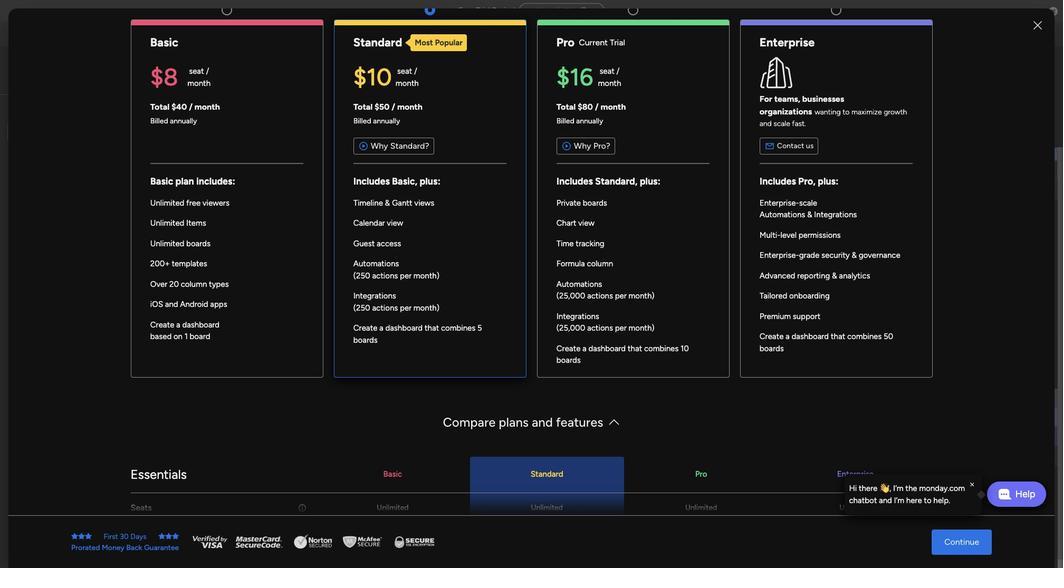 Task type: describe. For each thing, give the bounding box(es) containing it.
to inside wanting to maximize growth and scale fast.
[[843, 107, 850, 116]]

dapulse rightstroke image
[[581, 7, 588, 15]]

1 horizontal spatial items
[[359, 109, 377, 118]]

organizations
[[760, 106, 813, 116]]

basic plan includes:
[[150, 176, 235, 187]]

billed for $10
[[354, 117, 371, 126]]

that inside create a dashboard that combines 5 boards
[[425, 324, 439, 333]]

over
[[150, 280, 168, 289]]

/ inside total $40 / month billed annually
[[189, 102, 193, 112]]

id: 302390365
[[992, 549, 1042, 558]]

dashboard for create a dashboard that combines 10 boards
[[589, 344, 626, 353]]

now
[[566, 6, 581, 15]]

ios and android apps
[[150, 300, 227, 309]]

later
[[178, 335, 202, 348]]

enterprise inside 'option'
[[760, 35, 815, 50]]

basic tier selected option
[[131, 20, 323, 378]]

plus: for $10
[[420, 176, 441, 187]]

2 vertical spatial group
[[715, 372, 736, 381]]

4 star image from the left
[[172, 533, 179, 540]]

5
[[478, 324, 482, 333]]

first 30 days
[[104, 532, 147, 541]]

board for third 'board #1' link
[[575, 413, 595, 422]]

seat for $10
[[397, 67, 412, 76]]

next
[[178, 297, 199, 310]]

guest
[[354, 239, 375, 248]]

there
[[859, 484, 878, 494]]

premium
[[760, 312, 791, 321]]

integrations inside enterprise-scale automations & integrations
[[815, 210, 857, 220]]

private boards
[[557, 198, 607, 208]]

maximize
[[852, 107, 882, 116]]

formula
[[557, 259, 585, 269]]

and inside button
[[532, 415, 553, 430]]

0 vertical spatial on
[[955, 166, 963, 175]]

1 board #1 link from the top
[[574, 124, 671, 143]]

(250 for automations (250 actions per month)
[[354, 271, 370, 281]]

plan
[[176, 176, 194, 187]]

security
[[822, 251, 850, 260]]

android
[[180, 300, 208, 309]]

1 button
[[533, 142, 567, 161]]

unlimited items
[[150, 219, 206, 228]]

3 star image from the left
[[165, 533, 172, 540]]

customize button
[[381, 106, 438, 122]]

tailored onboarding
[[760, 291, 830, 301]]

1 image
[[910, 22, 919, 34]]

hide
[[323, 109, 339, 118]]

per for automations (25,000 actions per month)
[[615, 291, 627, 301]]

combines inside create a dashboard that combines 5 boards
[[441, 324, 476, 333]]

templates
[[172, 259, 207, 269]]

$8
[[150, 63, 178, 91]]

tailored
[[760, 291, 788, 301]]

302390365
[[1003, 549, 1042, 558]]

most popular
[[415, 38, 463, 47]]

working
[[925, 166, 953, 175]]

tier options list box
[[131, 1, 933, 378]]

basic,
[[392, 176, 418, 187]]

us
[[807, 141, 814, 150]]

first
[[104, 532, 118, 541]]

create a dashboard that combines 10 boards
[[557, 344, 689, 365]]

enterprise tier selected option
[[740, 20, 933, 378]]

hi
[[850, 484, 857, 494]]

item
[[177, 109, 192, 118]]

week for this
[[199, 259, 224, 272]]

working on it
[[925, 166, 969, 175]]

1 star image from the left
[[71, 533, 78, 540]]

calendar
[[354, 219, 385, 228]]

create for create a dashboard that combines 10 boards
[[557, 344, 581, 353]]

automations for automations (250 actions per month)
[[354, 259, 399, 269]]

it
[[965, 166, 969, 175]]

mcafee secure image
[[342, 534, 384, 550]]

/ inside $16 seat / month
[[617, 67, 620, 76]]

$40
[[172, 102, 187, 112]]

total for $16
[[557, 102, 576, 112]]

pro tier selected option
[[537, 20, 730, 378]]

month for total $80 / month billed annually
[[601, 102, 626, 112]]

month for $10 seat / month
[[396, 78, 419, 88]]

customize
[[398, 109, 434, 118]]

1 vertical spatial help
[[983, 542, 1002, 552]]

/ right overdue
[[221, 107, 226, 120]]

👋,
[[880, 484, 892, 494]]

create for create a dashboard that combines 50 boards
[[760, 332, 784, 342]]

level
[[781, 230, 797, 240]]

support
[[793, 312, 821, 321]]

unlimited free viewers
[[150, 198, 230, 208]]

ssl encrypted image
[[388, 534, 441, 550]]

the
[[906, 484, 918, 494]]

button padding image
[[1033, 20, 1044, 31]]

view for $16
[[579, 219, 595, 228]]

without a date / 3 items
[[178, 373, 283, 386]]

2 board #1 link from the top
[[574, 142, 671, 161]]

automations (250 actions per month)
[[354, 259, 440, 281]]

total for $10
[[354, 102, 373, 112]]

actions for integrations (25,000 actions per month)
[[588, 324, 613, 333]]

total $50 / month billed annually
[[354, 102, 423, 126]]

$10
[[354, 63, 392, 91]]

types
[[209, 280, 229, 289]]

item
[[194, 185, 210, 194]]

management
[[106, 27, 164, 40]]

includes inside enterprise tier selected 'option'
[[760, 176, 796, 187]]

#1 for 3rd 'board #1' link from the bottom
[[597, 129, 604, 138]]

id:
[[992, 549, 1001, 558]]

dialog containing hi there 👋,  i'm the monday.com
[[845, 475, 982, 515]]

items
[[186, 219, 206, 228]]

why pro?
[[574, 141, 611, 151]]

column inside basic tier selected option
[[181, 280, 207, 289]]

free trial period
[[459, 6, 515, 15]]

$50
[[375, 102, 390, 112]]

seat inside the seat / month
[[189, 67, 204, 76]]

per for integrations (250 actions per month)
[[400, 303, 412, 313]]

overdue /
[[178, 107, 229, 120]]

my
[[158, 61, 183, 85]]

0 vertical spatial basic
[[150, 35, 178, 50]]

200+
[[150, 259, 170, 269]]

billed inside total $40 / month billed annually
[[150, 117, 168, 126]]

later /
[[178, 335, 211, 348]]

dashboard for create a dashboard that combines 50 boards
[[792, 332, 829, 342]]

1 date from the top
[[866, 106, 881, 115]]

30
[[120, 532, 129, 541]]

50
[[884, 332, 894, 342]]

free
[[186, 198, 201, 208]]

billed for $16
[[557, 117, 575, 126]]

(25,000 for integrations (25,000 actions per month)
[[557, 324, 586, 333]]

total $40 / month billed annually
[[150, 102, 220, 126]]

group title
[[699, 167, 733, 175]]

private
[[557, 198, 581, 208]]

0 vertical spatial trial
[[476, 6, 490, 15]]

features
[[556, 415, 604, 430]]

2 people from the top
[[794, 372, 816, 381]]

wanting
[[815, 107, 841, 116]]

time tracking
[[557, 239, 605, 248]]

enterprise- for scale
[[760, 198, 800, 208]]

2 vertical spatial basic
[[384, 470, 402, 480]]

boards inside basic tier selected option
[[186, 239, 211, 248]]

automations (25,000 actions per month)
[[557, 280, 655, 301]]

a for create a dashboard that combines 10 boards
[[583, 344, 587, 353]]

integrations for integrations (25,000 actions per month)
[[557, 312, 600, 321]]

board for 3rd 'board #1' link from the bottom
[[575, 129, 595, 138]]

/ inside total $80 / month billed annually
[[595, 102, 599, 112]]

new item
[[160, 109, 192, 118]]

1 star image from the left
[[78, 533, 85, 540]]

scale inside enterprise-scale automations & integrations
[[800, 198, 818, 208]]

1 vertical spatial i'm
[[895, 496, 905, 505]]

month) for integrations (250 actions per month)
[[414, 303, 440, 313]]

annually for $10
[[373, 117, 400, 126]]

per for automations (250 actions per month)
[[400, 271, 412, 281]]

/ right later
[[204, 335, 209, 348]]

seats
[[131, 503, 152, 513]]

apps
[[210, 300, 227, 309]]

and inside the 'hi there 👋,  i'm the monday.com chatbot and i'm here to help.'
[[879, 496, 893, 505]]

today
[[178, 221, 208, 234]]

analytics
[[840, 271, 871, 281]]

standard tier selected option
[[334, 20, 527, 378]]

chatbot
[[850, 496, 878, 505]]

seat for $16
[[600, 67, 615, 76]]

a for create a dashboard based on 1 board
[[176, 320, 180, 330]]

items inside without a date / 3 items
[[265, 376, 283, 385]]

overdue
[[178, 107, 219, 120]]

board #1 for 3rd 'board #1' link from the bottom
[[575, 129, 604, 138]]

pro for pro current trial
[[557, 35, 575, 50]]

$16 seat / month
[[557, 63, 621, 91]]

create for create a dashboard that combines 5 boards
[[354, 324, 378, 333]]

work
[[85, 27, 104, 40]]

& left analytics on the right of the page
[[832, 271, 838, 281]]

annually inside total $40 / month billed annually
[[170, 117, 197, 126]]

view for $10
[[387, 219, 403, 228]]

time
[[557, 239, 574, 248]]

actions for automations (250 actions per month)
[[372, 271, 398, 281]]

/ right apps
[[229, 297, 234, 310]]

mastercard secure code image
[[233, 534, 286, 550]]



Task type: vqa. For each thing, say whether or not it's contained in the screenshot.
The Automations
yes



Task type: locate. For each thing, give the bounding box(es) containing it.
2 vertical spatial board #1
[[575, 413, 604, 422]]

1 horizontal spatial pro
[[696, 470, 708, 480]]

why left 'pro?'
[[574, 141, 592, 151]]

0 horizontal spatial items
[[265, 376, 283, 385]]

month) for automations (25,000 actions per month)
[[629, 291, 655, 301]]

includes up timeline
[[354, 176, 390, 187]]

items right "3"
[[265, 376, 283, 385]]

integrations down automations (250 actions per month) at the left of the page
[[354, 291, 396, 301]]

& up the multi-level permissions
[[808, 210, 813, 220]]

done
[[340, 109, 357, 118]]

board for 2nd 'board #1' link from the bottom of the page
[[575, 147, 595, 156]]

popular
[[435, 38, 463, 47]]

a up later
[[176, 320, 180, 330]]

includes for $10
[[354, 176, 390, 187]]

and inside basic tier selected option
[[165, 300, 178, 309]]

0 horizontal spatial integrations
[[354, 291, 396, 301]]

1 vertical spatial enterprise-
[[760, 251, 800, 260]]

actions inside automations (25,000 actions per month)
[[588, 291, 613, 301]]

pro
[[557, 35, 575, 50], [696, 470, 708, 480]]

board #1
[[575, 129, 604, 138], [575, 147, 604, 156], [575, 413, 604, 422]]

3 plus: from the left
[[818, 176, 839, 187]]

plus: up views
[[420, 176, 441, 187]]

(250 inside integrations (250 actions per month)
[[354, 303, 370, 313]]

invite members image
[[925, 29, 935, 39]]

1 horizontal spatial scale
[[800, 198, 818, 208]]

create for create a dashboard based on 1 board
[[150, 320, 174, 330]]

0 horizontal spatial view
[[387, 219, 403, 228]]

create inside create a dashboard that combines 5 boards
[[354, 324, 378, 333]]

multi-level permissions
[[760, 230, 841, 240]]

view right chart at the top
[[579, 219, 595, 228]]

integrations inside integrations (250 actions per month)
[[354, 291, 396, 301]]

most popular section head
[[406, 34, 467, 51]]

wanting to maximize growth and scale fast.
[[760, 107, 908, 128]]

1 vertical spatial #1
[[597, 147, 604, 156]]

on left it
[[955, 166, 963, 175]]

1 vertical spatial help button
[[974, 538, 1011, 556]]

billed inside total $50 / month billed annually
[[354, 117, 371, 126]]

seat right $10
[[397, 67, 412, 76]]

1 horizontal spatial seat
[[397, 67, 412, 76]]

month) for integrations (25,000 actions per month)
[[629, 324, 655, 333]]

seat right my
[[189, 67, 204, 76]]

per
[[400, 271, 412, 281], [615, 291, 627, 301], [400, 303, 412, 313], [615, 324, 627, 333]]

dashboard down support
[[792, 332, 829, 342]]

for teams, businesses organizations
[[760, 94, 845, 116]]

for
[[760, 94, 773, 104]]

1 view from the left
[[387, 219, 403, 228]]

0 vertical spatial enterprise
[[760, 35, 815, 50]]

annually for $16
[[576, 117, 604, 126]]

includes for $16
[[557, 176, 593, 187]]

formula column
[[557, 259, 613, 269]]

1 horizontal spatial column
[[587, 259, 613, 269]]

why for $10
[[371, 141, 388, 151]]

0 vertical spatial 1
[[553, 150, 555, 157]]

monday.com
[[920, 484, 966, 494]]

hi there 👋,  i'm the monday.com chatbot and i'm here to help.
[[850, 484, 966, 505]]

star image
[[78, 533, 85, 540], [159, 533, 165, 540]]

actions for automations (25,000 actions per month)
[[588, 291, 613, 301]]

month) inside integrations (250 actions per month)
[[414, 303, 440, 313]]

0 vertical spatial week
[[199, 259, 224, 272]]

/
[[206, 67, 209, 76], [414, 67, 417, 76], [617, 67, 620, 76], [189, 102, 193, 112], [392, 102, 396, 112], [595, 102, 599, 112], [221, 107, 226, 120], [210, 221, 215, 234], [227, 259, 232, 272], [229, 297, 234, 310], [204, 335, 209, 348], [251, 373, 256, 386]]

month inside total $40 / month billed annually
[[195, 102, 220, 112]]

a down integrations (250 actions per month)
[[380, 324, 384, 333]]

3 seat from the left
[[600, 67, 615, 76]]

0 vertical spatial board #1
[[575, 129, 604, 138]]

0 horizontal spatial to
[[843, 107, 850, 116]]

and down organizations
[[760, 119, 772, 128]]

/ right my
[[206, 67, 209, 76]]

view inside standard tier selected "option"
[[387, 219, 403, 228]]

group
[[715, 106, 736, 115], [699, 167, 718, 175], [715, 372, 736, 381]]

total left $50 at the left top of the page
[[354, 102, 373, 112]]

1 vertical spatial on
[[174, 332, 183, 342]]

& inside enterprise-scale automations & integrations
[[808, 210, 813, 220]]

based
[[150, 332, 172, 342]]

2 horizontal spatial annually
[[576, 117, 604, 126]]

basic
[[150, 35, 178, 50], [150, 176, 173, 187], [384, 470, 402, 480]]

month right item
[[195, 102, 220, 112]]

remove image
[[1044, 550, 1053, 558]]

1
[[553, 150, 555, 157], [185, 332, 188, 342]]

boards for create a dashboard that combines 5 boards
[[354, 336, 378, 345]]

1 vertical spatial integrations
[[354, 291, 396, 301]]

pro for pro
[[696, 470, 708, 480]]

(25,000 down automations (25,000 actions per month)
[[557, 324, 586, 333]]

id: 302390365 element
[[988, 547, 1055, 560]]

integrations down automations (25,000 actions per month)
[[557, 312, 600, 321]]

automations inside automations (25,000 actions per month)
[[557, 280, 602, 289]]

1 horizontal spatial includes
[[557, 176, 593, 187]]

per up the integrations (25,000 actions per month)
[[615, 291, 627, 301]]

star image up guarantee
[[159, 533, 165, 540]]

0 vertical spatial items
[[359, 109, 377, 118]]

/ down 'pro current trial'
[[617, 67, 620, 76]]

money
[[102, 543, 124, 552]]

3 #1 from the top
[[597, 413, 604, 422]]

a inside create a dashboard that combines 5 boards
[[380, 324, 384, 333]]

/ left "3"
[[251, 373, 256, 386]]

1 horizontal spatial trial
[[610, 38, 626, 48]]

1 vertical spatial trial
[[610, 38, 626, 48]]

1 horizontal spatial to
[[924, 496, 932, 505]]

a inside create a dashboard based on 1 board
[[176, 320, 180, 330]]

automations for automations (25,000 actions per month)
[[557, 280, 602, 289]]

why inside standard tier selected "option"
[[371, 141, 388, 151]]

create down premium
[[760, 332, 784, 342]]

scale inside wanting to maximize growth and scale fast.
[[774, 119, 791, 128]]

0 horizontal spatial trial
[[476, 6, 490, 15]]

a down premium support
[[786, 332, 790, 342]]

trial right current
[[610, 38, 626, 48]]

/ right items in the left top of the page
[[210, 221, 215, 234]]

1 board #1 from the top
[[575, 129, 604, 138]]

actions
[[372, 271, 398, 281], [588, 291, 613, 301], [372, 303, 398, 313], [588, 324, 613, 333]]

contact us button
[[760, 138, 819, 155]]

annually inside total $80 / month billed annually
[[576, 117, 604, 126]]

governance
[[859, 251, 901, 260]]

month) up create a dashboard that combines 10 boards
[[629, 324, 655, 333]]

2 (250 from the top
[[354, 303, 370, 313]]

2 vertical spatial integrations
[[557, 312, 600, 321]]

automations
[[760, 210, 806, 220], [354, 259, 399, 269], [557, 280, 602, 289]]

total left $80
[[557, 102, 576, 112]]

20
[[169, 280, 179, 289]]

0 horizontal spatial combines
[[441, 324, 476, 333]]

1 vertical spatial basic
[[150, 176, 173, 187]]

annually inside total $50 / month billed annually
[[373, 117, 400, 126]]

month for $16 seat / month
[[598, 78, 621, 88]]

0 vertical spatial enterprise-
[[760, 198, 800, 208]]

0 horizontal spatial plus:
[[420, 176, 441, 187]]

why for $16
[[574, 141, 592, 151]]

verified by visa image
[[192, 534, 229, 550]]

to inside the 'hi there 👋,  i'm the monday.com chatbot and i'm here to help.'
[[924, 496, 932, 505]]

1 horizontal spatial standard
[[531, 470, 564, 480]]

per inside the integrations (25,000 actions per month)
[[615, 324, 627, 333]]

trial
[[476, 6, 490, 15], [610, 38, 626, 48]]

i'm left here
[[895, 496, 905, 505]]

1 vertical spatial automations
[[354, 259, 399, 269]]

1 #1 from the top
[[597, 129, 604, 138]]

total inside total $50 / month billed annually
[[354, 102, 373, 112]]

access
[[377, 239, 401, 248]]

& inside standard tier selected "option"
[[385, 198, 390, 208]]

month inside $10 seat / month
[[396, 78, 419, 88]]

0 horizontal spatial seat
[[189, 67, 204, 76]]

that for includes pro, plus:
[[831, 332, 846, 342]]

dashboard for create a dashboard that combines 5 boards
[[386, 324, 423, 333]]

2 star image from the left
[[159, 533, 165, 540]]

to
[[843, 107, 850, 116], [924, 496, 932, 505]]

#1 for third 'board #1' link
[[597, 413, 604, 422]]

per up integrations (250 actions per month)
[[400, 271, 412, 281]]

0 horizontal spatial annually
[[170, 117, 197, 126]]

1 people from the top
[[794, 106, 816, 115]]

star image up prorated
[[78, 533, 85, 540]]

0 vertical spatial i'm
[[894, 484, 904, 494]]

dashboard inside create a dashboard based on 1 board
[[182, 320, 220, 330]]

(250 down guest
[[354, 271, 370, 281]]

1 vertical spatial standard
[[531, 470, 564, 480]]

boards inside 'create a dashboard that combines 50 boards'
[[760, 344, 784, 353]]

0 vertical spatial column
[[587, 259, 613, 269]]

0 vertical spatial #1
[[597, 129, 604, 138]]

total left $40 on the left of the page
[[150, 102, 170, 112]]

pro,
[[799, 176, 816, 187]]

standard?
[[390, 141, 429, 151]]

/ right $50 at the left top of the page
[[392, 102, 396, 112]]

scale down pro,
[[800, 198, 818, 208]]

per for integrations (25,000 actions per month)
[[615, 324, 627, 333]]

plus: inside enterprise tier selected 'option'
[[818, 176, 839, 187]]

annually
[[170, 117, 197, 126], [373, 117, 400, 126], [576, 117, 604, 126]]

(25,000 for automations (25,000 actions per month)
[[557, 291, 586, 301]]

2 total from the left
[[354, 102, 373, 112]]

enterprise- inside enterprise-scale automations & integrations
[[760, 198, 800, 208]]

2 seat from the left
[[397, 67, 412, 76]]

Filter dashboard by text search field
[[200, 106, 300, 122]]

column
[[587, 259, 613, 269], [181, 280, 207, 289]]

month) up create a dashboard that combines 5 boards
[[414, 303, 440, 313]]

0 vertical spatial help
[[1016, 489, 1036, 500]]

month) inside the integrations (25,000 actions per month)
[[629, 324, 655, 333]]

0 horizontal spatial includes
[[354, 176, 390, 187]]

combines left 50
[[848, 332, 882, 342]]

1 horizontal spatial star image
[[159, 533, 165, 540]]

combines for includes standard, plus:
[[645, 344, 679, 353]]

1 horizontal spatial view
[[579, 219, 595, 228]]

3 billed from the left
[[557, 117, 575, 126]]

1 vertical spatial to
[[924, 496, 932, 505]]

week down types
[[201, 297, 226, 310]]

1 plus: from the left
[[420, 176, 441, 187]]

0 horizontal spatial standard
[[354, 35, 402, 50]]

that left 50
[[831, 332, 846, 342]]

board #1 for 2nd 'board #1' link from the bottom of the page
[[575, 147, 604, 156]]

week up types
[[199, 259, 224, 272]]

0 horizontal spatial that
[[425, 324, 439, 333]]

1 horizontal spatial annually
[[373, 117, 400, 126]]

option
[[0, 147, 135, 149]]

(250 down automations (250 actions per month) at the left of the page
[[354, 303, 370, 313]]

2 horizontal spatial combines
[[848, 332, 882, 342]]

1 vertical spatial group
[[699, 167, 718, 175]]

seat inside $16 seat / month
[[600, 67, 615, 76]]

seat inside $10 seat / month
[[397, 67, 412, 76]]

automations inside automations (250 actions per month)
[[354, 259, 399, 269]]

boards inside create a dashboard that combines 10 boards
[[557, 356, 581, 365]]

to right here
[[924, 496, 932, 505]]

None search field
[[200, 106, 300, 122]]

people down 'create a dashboard that combines 50 boards'
[[794, 372, 816, 381]]

month for total $40 / month billed annually
[[195, 102, 220, 112]]

month) inside automations (25,000 actions per month)
[[629, 291, 655, 301]]

create inside 'create a dashboard that combines 50 boards'
[[760, 332, 784, 342]]

0 vertical spatial pro
[[557, 35, 575, 50]]

hide done items
[[323, 109, 377, 118]]

boards for create a dashboard that combines 10 boards
[[557, 356, 581, 365]]

chart
[[557, 219, 577, 228]]

2 vertical spatial automations
[[557, 280, 602, 289]]

2 board #1 from the top
[[575, 147, 604, 156]]

annually down $50 at the left top of the page
[[373, 117, 400, 126]]

a down the integrations (25,000 actions per month)
[[583, 344, 587, 353]]

a for create a dashboard that combines 5 boards
[[380, 324, 384, 333]]

2 includes from the left
[[557, 176, 593, 187]]

/ inside $10 seat / month
[[414, 67, 417, 76]]

advanced reporting & analytics
[[760, 271, 871, 281]]

calendar view
[[354, 219, 403, 228]]

2 billed from the left
[[354, 117, 371, 126]]

dialog
[[845, 475, 982, 515]]

1 enterprise- from the top
[[760, 198, 800, 208]]

& left gantt
[[385, 198, 390, 208]]

0 vertical spatial (250
[[354, 271, 370, 281]]

0 horizontal spatial pro
[[557, 35, 575, 50]]

viewers
[[203, 198, 230, 208]]

actions up the integrations (25,000 actions per month)
[[588, 291, 613, 301]]

10
[[681, 344, 689, 353]]

integrations (25,000 actions per month)
[[557, 312, 655, 333]]

prorated money back guarantee
[[71, 543, 179, 552]]

billed inside total $80 / month billed annually
[[557, 117, 575, 126]]

dapulse close image
[[1049, 6, 1058, 17]]

2 star image from the left
[[85, 533, 92, 540]]

work management button
[[27, 20, 168, 48]]

2 why from the left
[[574, 141, 592, 151]]

board #1 for third 'board #1' link
[[575, 413, 604, 422]]

0 horizontal spatial help
[[983, 542, 1002, 552]]

2 #1 from the top
[[597, 147, 604, 156]]

1 vertical spatial items
[[265, 376, 283, 385]]

actions for integrations (250 actions per month)
[[372, 303, 398, 313]]

month right $16
[[598, 78, 621, 88]]

2 horizontal spatial seat
[[600, 67, 615, 76]]

a left date
[[218, 373, 224, 386]]

#1 for 2nd 'board #1' link from the bottom of the page
[[597, 147, 604, 156]]

compare plans and features
[[443, 415, 604, 430]]

greg robinson image
[[1034, 25, 1051, 42]]

2 horizontal spatial automations
[[760, 210, 806, 220]]

tracking
[[576, 239, 605, 248]]

a inside 'create a dashboard that combines 50 boards'
[[786, 332, 790, 342]]

0 horizontal spatial automations
[[354, 259, 399, 269]]

combines left 5
[[441, 324, 476, 333]]

plus: right standard,
[[640, 176, 661, 187]]

people up fast.
[[794, 106, 816, 115]]

items right "done"
[[359, 109, 377, 118]]

per inside automations (250 actions per month)
[[400, 271, 412, 281]]

1 horizontal spatial 1
[[553, 150, 555, 157]]

1 vertical spatial week
[[201, 297, 226, 310]]

fast.
[[793, 119, 806, 128]]

actions up create a dashboard that combines 10 boards
[[588, 324, 613, 333]]

month right $80
[[601, 102, 626, 112]]

3 annually from the left
[[576, 117, 604, 126]]

most
[[415, 38, 433, 47]]

(25,000 inside the integrations (25,000 actions per month)
[[557, 324, 586, 333]]

combines for includes pro, plus:
[[848, 332, 882, 342]]

boards for create a dashboard that combines 50 boards
[[760, 344, 784, 353]]

pro current trial
[[557, 35, 626, 50]]

(250 inside automations (250 actions per month)
[[354, 271, 370, 281]]

integrations for integrations (250 actions per month)
[[354, 291, 396, 301]]

view down timeline & gantt views
[[387, 219, 403, 228]]

create up based
[[150, 320, 174, 330]]

date
[[227, 373, 249, 386]]

1 vertical spatial column
[[181, 280, 207, 289]]

billed left item
[[150, 117, 168, 126]]

2 vertical spatial #1
[[597, 413, 604, 422]]

1 vertical spatial pro
[[696, 470, 708, 480]]

includes pro, plus:
[[760, 176, 839, 187]]

actions inside the integrations (25,000 actions per month)
[[588, 324, 613, 333]]

column inside 'pro tier selected' option
[[587, 259, 613, 269]]

1 horizontal spatial on
[[955, 166, 963, 175]]

week for next
[[201, 297, 226, 310]]

dashboard down integrations (250 actions per month)
[[386, 324, 423, 333]]

trial right free
[[476, 6, 490, 15]]

a inside create a dashboard that combines 10 boards
[[583, 344, 587, 353]]

premium support
[[760, 312, 821, 321]]

dashboard for create a dashboard based on 1 board
[[182, 320, 220, 330]]

1 horizontal spatial enterprise
[[838, 470, 874, 480]]

plus: inside standard tier selected "option"
[[420, 176, 441, 187]]

annually down $40 on the left of the page
[[170, 117, 197, 126]]

1 horizontal spatial total
[[354, 102, 373, 112]]

1 why from the left
[[371, 141, 388, 151]]

month right $50 at the left top of the page
[[398, 102, 423, 112]]

enterprise-grade security & governance
[[760, 251, 901, 260]]

0 vertical spatial help button
[[988, 482, 1047, 507]]

dashboard inside create a dashboard that combines 5 boards
[[386, 324, 423, 333]]

+
[[173, 185, 177, 194]]

3 includes from the left
[[760, 176, 796, 187]]

timeline
[[354, 198, 383, 208]]

enterprise- up the advanced
[[760, 251, 800, 260]]

month inside total $80 / month billed annually
[[601, 102, 626, 112]]

1 inside button
[[553, 150, 555, 157]]

0 vertical spatial (25,000
[[557, 291, 586, 301]]

1 vertical spatial (25,000
[[557, 324, 586, 333]]

0 horizontal spatial billed
[[150, 117, 168, 126]]

0 horizontal spatial star image
[[78, 533, 85, 540]]

annually down $80
[[576, 117, 604, 126]]

on inside create a dashboard based on 1 board
[[174, 332, 183, 342]]

0 vertical spatial integrations
[[815, 210, 857, 220]]

automations inside enterprise-scale automations & integrations
[[760, 210, 806, 220]]

combines inside 'create a dashboard that combines 50 boards'
[[848, 332, 882, 342]]

see plans image
[[175, 27, 185, 40]]

includes basic, plus:
[[354, 176, 441, 187]]

to right wanting
[[843, 107, 850, 116]]

board
[[190, 332, 210, 342]]

month) inside automations (250 actions per month)
[[414, 271, 440, 281]]

1 seat from the left
[[189, 67, 204, 76]]

pro inside option
[[557, 35, 575, 50]]

/ up types
[[227, 259, 232, 272]]

a for without a date / 3 items
[[218, 373, 224, 386]]

chat bot icon image
[[999, 489, 1012, 500]]

0 vertical spatial scale
[[774, 119, 791, 128]]

2 view from the left
[[579, 219, 595, 228]]

/ inside the seat / month
[[206, 67, 209, 76]]

2 horizontal spatial plus:
[[818, 176, 839, 187]]

1 vertical spatial 1
[[185, 332, 188, 342]]

items
[[359, 109, 377, 118], [265, 376, 283, 385]]

2 horizontal spatial total
[[557, 102, 576, 112]]

month for total $50 / month billed annually
[[398, 102, 423, 112]]

1 vertical spatial enterprise
[[838, 470, 874, 480]]

(25,000 down formula
[[557, 291, 586, 301]]

that inside create a dashboard that combines 10 boards
[[628, 344, 643, 353]]

column up next
[[181, 280, 207, 289]]

0 horizontal spatial 1
[[185, 332, 188, 342]]

month up overdue
[[188, 78, 211, 88]]

1 horizontal spatial that
[[628, 344, 643, 353]]

grade
[[800, 251, 820, 260]]

dashboard up board
[[182, 320, 220, 330]]

seat / month
[[188, 67, 211, 88]]

board #1 link
[[574, 124, 671, 143], [574, 142, 671, 161], [574, 408, 671, 427]]

combines left "10"
[[645, 344, 679, 353]]

per inside automations (25,000 actions per month)
[[615, 291, 627, 301]]

contact
[[777, 141, 805, 150]]

2 plus: from the left
[[640, 176, 661, 187]]

automations down formula column
[[557, 280, 602, 289]]

integrations inside the integrations (25,000 actions per month)
[[557, 312, 600, 321]]

3
[[259, 376, 263, 385]]

includes inside standard tier selected "option"
[[354, 176, 390, 187]]

star image
[[71, 533, 78, 540], [85, 533, 92, 540], [165, 533, 172, 540], [172, 533, 179, 540]]

enterprise- down includes pro, plus:
[[760, 198, 800, 208]]

per inside integrations (250 actions per month)
[[400, 303, 412, 313]]

plus: inside 'pro tier selected' option
[[640, 176, 661, 187]]

i'm left the
[[894, 484, 904, 494]]

/ right $40 on the left of the page
[[189, 102, 193, 112]]

1 vertical spatial scale
[[800, 198, 818, 208]]

compare
[[443, 415, 496, 430]]

and right plans
[[532, 415, 553, 430]]

1 (25,000 from the top
[[557, 291, 586, 301]]

0 horizontal spatial total
[[150, 102, 170, 112]]

column down tracking
[[587, 259, 613, 269]]

create down integrations (250 actions per month)
[[354, 324, 378, 333]]

chart view
[[557, 219, 595, 228]]

plus: right pro,
[[818, 176, 839, 187]]

why pro? button
[[557, 138, 615, 155]]

1 total from the left
[[150, 102, 170, 112]]

2 horizontal spatial integrations
[[815, 210, 857, 220]]

3 board #1 link from the top
[[574, 408, 671, 427]]

1 horizontal spatial combines
[[645, 344, 679, 353]]

2 horizontal spatial that
[[831, 332, 846, 342]]

0 vertical spatial group
[[715, 106, 736, 115]]

and right ios
[[165, 300, 178, 309]]

without
[[178, 373, 215, 386]]

2 (25,000 from the top
[[557, 324, 586, 333]]

over 20 column types
[[150, 280, 229, 289]]

enterprise- for grade
[[760, 251, 800, 260]]

dashboard down the integrations (25,000 actions per month)
[[589, 344, 626, 353]]

total inside total $40 / month billed annually
[[150, 102, 170, 112]]

dashboard inside create a dashboard that combines 10 boards
[[589, 344, 626, 353]]

200+ templates
[[150, 259, 207, 269]]

/ inside total $50 / month billed annually
[[392, 102, 396, 112]]

1 horizontal spatial help
[[1016, 489, 1036, 500]]

that down integrations (250 actions per month)
[[425, 324, 439, 333]]

create a dashboard that combines 5 boards
[[354, 324, 482, 345]]

combines inside create a dashboard that combines 10 boards
[[645, 344, 679, 353]]

2 enterprise- from the top
[[760, 251, 800, 260]]

3 total from the left
[[557, 102, 576, 112]]

0 horizontal spatial column
[[181, 280, 207, 289]]

seat
[[189, 67, 204, 76], [397, 67, 412, 76], [600, 67, 615, 76]]

free
[[459, 6, 474, 15]]

create inside create a dashboard that combines 10 boards
[[557, 344, 581, 353]]

list box
[[0, 146, 135, 308]]

per up create a dashboard that combines 10 boards
[[615, 324, 627, 333]]

1 billed from the left
[[150, 117, 168, 126]]

automations up level
[[760, 210, 806, 220]]

1 annually from the left
[[170, 117, 197, 126]]

and inside wanting to maximize growth and scale fast.
[[760, 119, 772, 128]]

month) up the integrations (25,000 actions per month)
[[629, 291, 655, 301]]

dashboard inside 'create a dashboard that combines 50 boards'
[[792, 332, 829, 342]]

& right the security
[[852, 251, 857, 260]]

0 vertical spatial to
[[843, 107, 850, 116]]

0 vertical spatial people
[[794, 106, 816, 115]]

(250 for integrations (250 actions per month)
[[354, 303, 370, 313]]

(25,000 inside automations (25,000 actions per month)
[[557, 291, 586, 301]]

board
[[613, 106, 633, 115], [575, 129, 595, 138], [575, 147, 595, 156], [613, 372, 633, 381], [575, 413, 595, 422]]

/ down most
[[414, 67, 417, 76]]

create down the integrations (25,000 actions per month)
[[557, 344, 581, 353]]

boards inside create a dashboard that combines 5 boards
[[354, 336, 378, 345]]

month inside total $50 / month billed annually
[[398, 102, 423, 112]]

that for includes standard, plus:
[[628, 344, 643, 353]]

enterprise
[[760, 35, 815, 50], [838, 470, 874, 480]]

on right based
[[174, 332, 183, 342]]

standard inside standard tier selected "option"
[[354, 35, 402, 50]]

plus: for $16
[[640, 176, 661, 187]]

integrations (250 actions per month)
[[354, 291, 440, 313]]

actions inside integrations (250 actions per month)
[[372, 303, 398, 313]]

month inside $16 seat / month
[[598, 78, 621, 88]]

1 inside create a dashboard based on 1 board
[[185, 332, 188, 342]]

actions inside automations (250 actions per month)
[[372, 271, 398, 281]]

scale down organizations
[[774, 119, 791, 128]]

period
[[492, 6, 515, 15]]

1 horizontal spatial billed
[[354, 117, 371, 126]]

trial inside 'pro current trial'
[[610, 38, 626, 48]]

a for create a dashboard that combines 50 boards
[[786, 332, 790, 342]]

1 includes from the left
[[354, 176, 390, 187]]

+ add item
[[173, 185, 210, 194]]

norton secured image
[[290, 534, 337, 550]]

continue button
[[932, 530, 992, 555]]

unlimited
[[150, 198, 184, 208], [150, 219, 184, 228], [150, 239, 184, 248], [377, 504, 409, 513], [531, 504, 563, 513], [686, 504, 717, 513], [840, 504, 872, 513]]

integrations up permissions
[[815, 210, 857, 220]]

0 horizontal spatial scale
[[774, 119, 791, 128]]

includes up private
[[557, 176, 593, 187]]

guarantee
[[144, 543, 179, 552]]

that inside 'create a dashboard that combines 50 boards'
[[831, 332, 846, 342]]

2 date from the top
[[866, 372, 881, 381]]

0 vertical spatial standard
[[354, 35, 402, 50]]

1 vertical spatial people
[[794, 372, 816, 381]]

0 horizontal spatial why
[[371, 141, 388, 151]]

actions down automations (250 actions per month) at the left of the page
[[372, 303, 398, 313]]

billed up why pro? button
[[557, 117, 575, 126]]

2 annually from the left
[[373, 117, 400, 126]]

month) for automations (250 actions per month)
[[414, 271, 440, 281]]

seat down current
[[600, 67, 615, 76]]

create inside create a dashboard based on 1 board
[[150, 320, 174, 330]]

teams,
[[775, 94, 801, 104]]

days
[[131, 532, 147, 541]]

current
[[579, 38, 608, 48]]

includes inside 'pro tier selected' option
[[557, 176, 593, 187]]

why inside 'pro tier selected' option
[[574, 141, 592, 151]]

total inside total $80 / month billed annually
[[557, 102, 576, 112]]

standard,
[[595, 176, 638, 187]]

timeline & gantt views
[[354, 198, 435, 208]]

view inside 'pro tier selected' option
[[579, 219, 595, 228]]

3 board #1 from the top
[[575, 413, 604, 422]]

1 (250 from the top
[[354, 271, 370, 281]]

1 vertical spatial board #1
[[575, 147, 604, 156]]



